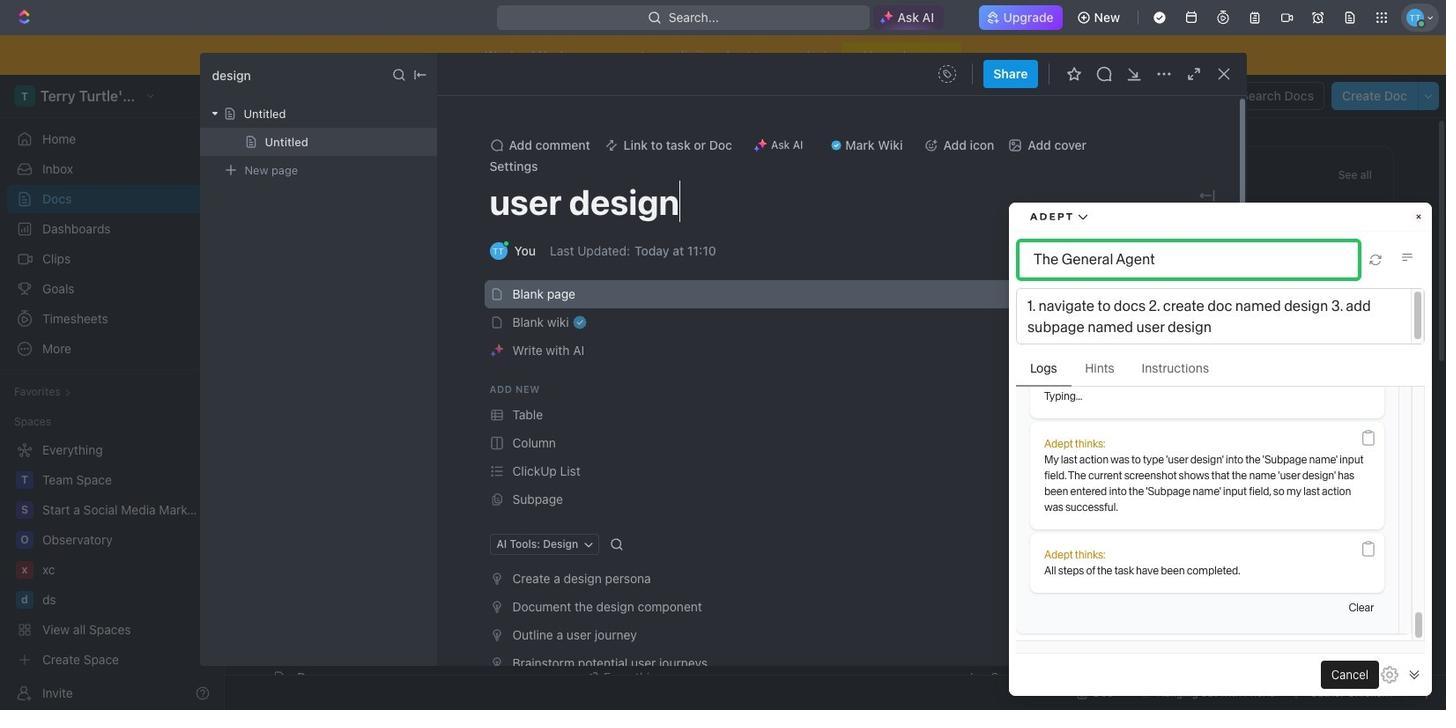Task type: describe. For each thing, give the bounding box(es) containing it.
tree inside sidebar 'navigation'
[[7, 436, 207, 674]]

drumstick bite image
[[1294, 688, 1305, 698]]

title text field
[[490, 181, 1113, 223]]

dropdown menu image
[[934, 60, 962, 88]]



Task type: vqa. For each thing, say whether or not it's contained in the screenshot.
Whiteboard (73)
no



Task type: locate. For each thing, give the bounding box(es) containing it.
sidebar navigation
[[0, 75, 225, 710]]

tab list
[[267, 470, 704, 511]]

table
[[248, 511, 1410, 710]]

row
[[267, 511, 1410, 539], [267, 538, 1410, 570], [267, 569, 1410, 601], [267, 600, 1410, 632], [267, 631, 1410, 663], [248, 662, 1410, 694]]

cell
[[1238, 539, 1379, 569], [1097, 570, 1238, 600], [1238, 570, 1379, 600], [1097, 601, 1238, 631], [1238, 601, 1379, 631], [248, 663, 267, 693], [1097, 663, 1238, 693], [1238, 663, 1379, 693]]

tree
[[7, 436, 207, 674]]



